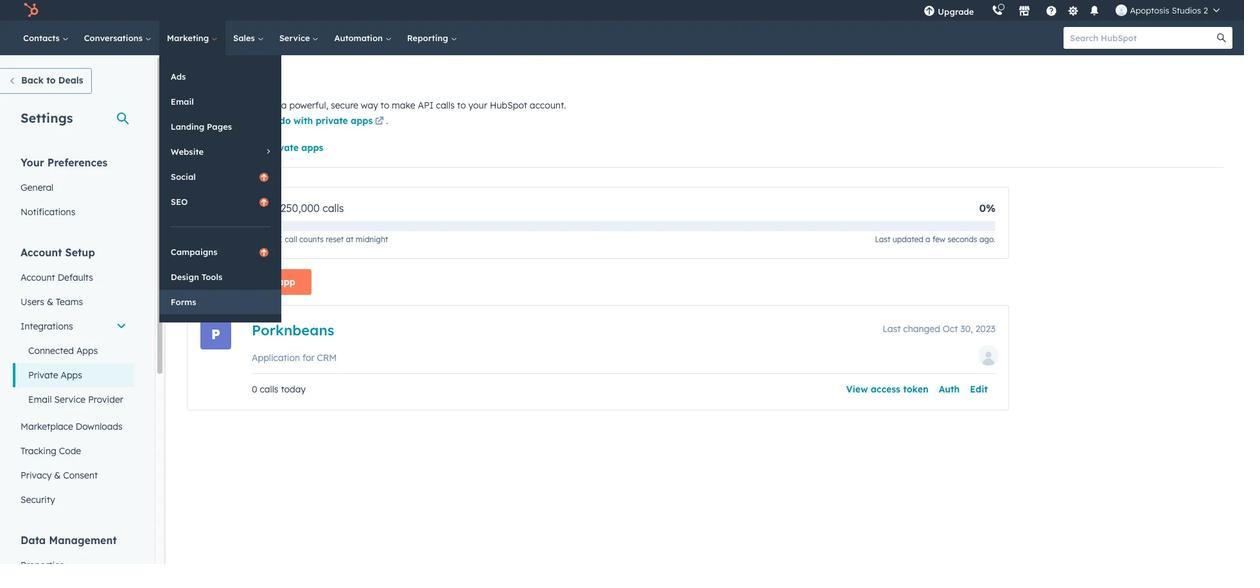 Task type: locate. For each thing, give the bounding box(es) containing it.
notifications button
[[1085, 0, 1106, 21]]

30,
[[961, 323, 974, 335]]

service down private apps link
[[54, 394, 86, 406]]

calls up reset at the left of the page
[[323, 202, 344, 215]]

2 vertical spatial calls
[[260, 384, 279, 395]]

service inside account setup element
[[54, 394, 86, 406]]

email
[[171, 96, 194, 107], [28, 394, 52, 406]]

apps up give
[[243, 68, 279, 87]]

0 vertical spatial calls
[[436, 100, 455, 111]]

a left tour
[[224, 142, 230, 154]]

0 horizontal spatial email
[[28, 394, 52, 406]]

few
[[933, 235, 946, 244]]

private
[[187, 68, 238, 87], [187, 100, 217, 111], [28, 370, 58, 381]]

account up users
[[21, 272, 55, 283]]

edit link
[[971, 384, 988, 395]]

0 vertical spatial you
[[263, 100, 279, 111]]

data
[[21, 534, 46, 547]]

private apps
[[187, 68, 279, 87]]

apoptosis studios 2
[[1131, 5, 1209, 15]]

to right back
[[46, 75, 56, 86]]

tracking code
[[21, 445, 81, 457]]

2 account from the top
[[21, 272, 55, 283]]

upgrade
[[939, 6, 975, 17]]

social link
[[159, 165, 281, 189]]

give
[[243, 100, 261, 111]]

email for email
[[171, 96, 194, 107]]

data management element
[[13, 533, 134, 564]]

to right way
[[381, 100, 390, 111]]

your
[[469, 100, 488, 111]]

integrations button
[[13, 314, 134, 339]]

0 vertical spatial email
[[171, 96, 194, 107]]

today
[[281, 384, 306, 395]]

menu item
[[984, 0, 986, 21]]

campaigns
[[171, 247, 218, 257]]

midnight
[[356, 235, 388, 244]]

api right make
[[418, 100, 434, 111]]

seo link
[[159, 190, 281, 214]]

service right sales link
[[279, 33, 313, 43]]

1 vertical spatial private
[[266, 142, 299, 154]]

forms link
[[159, 290, 281, 314]]

last changed oct 30, 2023
[[883, 323, 996, 335]]

private inside 'button'
[[244, 276, 276, 288]]

account defaults
[[21, 272, 93, 283]]

.
[[386, 115, 389, 127], [994, 235, 996, 244]]

link opens in a new window image
[[375, 117, 384, 127]]

private up the learn
[[187, 100, 217, 111]]

0 horizontal spatial you
[[241, 115, 258, 127]]

calls right 0
[[260, 384, 279, 395]]

1 vertical spatial last
[[883, 323, 901, 335]]

apps for private apps
[[61, 370, 82, 381]]

2 vertical spatial private
[[244, 276, 276, 288]]

0/250,000
[[269, 202, 320, 215]]

email down ads
[[171, 96, 194, 107]]

website
[[171, 147, 204, 157]]

campaigns link
[[159, 240, 281, 264]]

. right link opens in a new window image
[[386, 115, 389, 127]]

you
[[263, 100, 279, 111], [241, 115, 258, 127]]

design tools link
[[159, 265, 281, 289]]

marketplace
[[21, 421, 73, 433]]

api
[[418, 100, 434, 111], [269, 235, 283, 244]]

porknbeans
[[252, 321, 335, 339]]

conversations
[[84, 33, 145, 43]]

1 account from the top
[[21, 246, 62, 259]]

automation
[[334, 33, 385, 43]]

private inside account setup element
[[28, 370, 58, 381]]

a inside 'button'
[[235, 276, 241, 288]]

1 vertical spatial service
[[54, 394, 86, 406]]

learn
[[187, 115, 213, 127]]

apps up private apps link
[[76, 345, 98, 357]]

oct
[[943, 323, 959, 335]]

forms
[[171, 297, 196, 307]]

general
[[21, 182, 54, 193]]

1 vertical spatial apps
[[61, 370, 82, 381]]

at
[[346, 235, 354, 244]]

1 vertical spatial .
[[994, 235, 996, 244]]

last for last updated a few seconds ago .
[[876, 235, 891, 244]]

0 vertical spatial account
[[21, 246, 62, 259]]

private for private apps
[[187, 68, 238, 87]]

apps down way
[[351, 115, 373, 127]]

marketplace downloads
[[21, 421, 123, 433]]

apps for connected apps
[[76, 345, 98, 357]]

1 horizontal spatial calls
[[323, 202, 344, 215]]

with
[[294, 115, 313, 127]]

pages
[[207, 121, 232, 132]]

private apps give you a powerful, secure way to make api calls to your hubspot account.
[[187, 100, 566, 111]]

private down secure
[[316, 115, 348, 127]]

0 vertical spatial api
[[418, 100, 434, 111]]

to left your at the left of the page
[[457, 100, 466, 111]]

2 vertical spatial private
[[28, 370, 58, 381]]

reset
[[326, 235, 344, 244]]

apps up what
[[219, 100, 241, 111]]

0 horizontal spatial calls
[[260, 384, 279, 395]]

design
[[171, 272, 199, 282]]

marketing
[[167, 33, 211, 43]]

for
[[303, 352, 315, 364]]

0 horizontal spatial &
[[47, 296, 53, 308]]

apps down with in the left top of the page
[[302, 142, 324, 154]]

marketing menu
[[159, 55, 281, 323]]

provider
[[88, 394, 123, 406]]

1 horizontal spatial to
[[381, 100, 390, 111]]

2 horizontal spatial to
[[457, 100, 466, 111]]

a inside button
[[224, 142, 230, 154]]

1 horizontal spatial email
[[171, 96, 194, 107]]

a right create
[[235, 276, 241, 288]]

0 vertical spatial .
[[386, 115, 389, 127]]

. down 0%
[[994, 235, 996, 244]]

private inside button
[[266, 142, 299, 154]]

account for account setup
[[21, 246, 62, 259]]

private up 'email' link on the left
[[187, 68, 238, 87]]

reporting
[[407, 33, 451, 43]]

1 vertical spatial you
[[241, 115, 258, 127]]

you up can
[[263, 100, 279, 111]]

apps up the email service provider link
[[61, 370, 82, 381]]

& right users
[[47, 296, 53, 308]]

service
[[279, 33, 313, 43], [54, 394, 86, 406]]

last left the updated
[[876, 235, 891, 244]]

api left the 'call'
[[269, 235, 283, 244]]

1 vertical spatial private
[[187, 100, 217, 111]]

private for private apps give you a powerful, secure way to make api calls to your hubspot account.
[[187, 100, 217, 111]]

email up the marketplace
[[28, 394, 52, 406]]

1 vertical spatial calls
[[323, 202, 344, 215]]

& right privacy at bottom
[[54, 470, 61, 481]]

notifications image
[[1090, 6, 1101, 17]]

last left changed
[[883, 323, 901, 335]]

apoptosis studios 2 button
[[1109, 0, 1228, 21]]

menu
[[915, 0, 1229, 21]]

code
[[59, 445, 81, 457]]

seo
[[171, 197, 188, 207]]

email inside account setup element
[[28, 394, 52, 406]]

ads
[[171, 71, 186, 82]]

apps
[[76, 345, 98, 357], [61, 370, 82, 381]]

social
[[171, 172, 196, 182]]

what
[[216, 115, 238, 127]]

1 horizontal spatial &
[[54, 470, 61, 481]]

crm
[[317, 352, 337, 364]]

learn what you can do with private apps link
[[187, 114, 386, 130]]

1 vertical spatial account
[[21, 272, 55, 283]]

marketplaces button
[[1012, 0, 1039, 21]]

setup
[[65, 246, 95, 259]]

marketplace downloads link
[[13, 415, 134, 439]]

0 vertical spatial last
[[876, 235, 891, 244]]

tara schultz image
[[1117, 4, 1128, 16]]

private left app
[[244, 276, 276, 288]]

view access token
[[847, 384, 929, 395]]

1 vertical spatial api
[[269, 235, 283, 244]]

link opens in a new window image
[[375, 114, 384, 130]]

0 vertical spatial apps
[[76, 345, 98, 357]]

account up account defaults
[[21, 246, 62, 259]]

email for email service provider
[[28, 394, 52, 406]]

marketplaces image
[[1020, 6, 1031, 17]]

view
[[847, 384, 869, 395]]

1 vertical spatial &
[[54, 470, 61, 481]]

settings link
[[1066, 4, 1082, 17]]

learn what you can do with private apps
[[187, 115, 373, 127]]

1 horizontal spatial service
[[279, 33, 313, 43]]

0 horizontal spatial service
[[54, 394, 86, 406]]

1 vertical spatial email
[[28, 394, 52, 406]]

account for account defaults
[[21, 272, 55, 283]]

you down give
[[241, 115, 258, 127]]

email service provider
[[28, 394, 123, 406]]

general link
[[13, 175, 134, 200]]

email link
[[159, 89, 281, 114]]

contacts link
[[15, 21, 76, 55]]

private down the connected
[[28, 370, 58, 381]]

0 vertical spatial private
[[187, 68, 238, 87]]

tour
[[233, 142, 252, 154]]

marketing link
[[159, 21, 226, 55]]

0 vertical spatial &
[[47, 296, 53, 308]]

1 horizontal spatial you
[[263, 100, 279, 111]]

email inside marketing menu
[[171, 96, 194, 107]]

connected
[[28, 345, 74, 357]]

calls left your at the left of the page
[[436, 100, 455, 111]]

private right of
[[266, 142, 299, 154]]

data management
[[21, 534, 117, 547]]

privacy & consent
[[21, 470, 98, 481]]

your preferences element
[[13, 156, 134, 224]]



Task type: describe. For each thing, give the bounding box(es) containing it.
Search HubSpot search field
[[1064, 27, 1222, 49]]

apps inside button
[[302, 142, 324, 154]]

settings
[[21, 110, 73, 126]]

calling icon button
[[987, 2, 1009, 19]]

0%
[[980, 202, 996, 215]]

0/250,000 calls
[[269, 202, 344, 215]]

way
[[361, 100, 378, 111]]

make
[[392, 100, 416, 111]]

tracking
[[21, 445, 56, 457]]

help button
[[1041, 0, 1063, 21]]

can
[[260, 115, 277, 127]]

sales
[[233, 33, 258, 43]]

0 horizontal spatial api
[[269, 235, 283, 244]]

ads link
[[159, 64, 281, 89]]

hubspot image
[[23, 3, 39, 18]]

& for users
[[47, 296, 53, 308]]

menu containing apoptosis studios 2
[[915, 0, 1229, 21]]

a left few at the right top
[[926, 235, 931, 244]]

private for private apps
[[28, 370, 58, 381]]

consent
[[63, 470, 98, 481]]

automation link
[[327, 21, 400, 55]]

preferences
[[47, 156, 108, 169]]

notifications
[[21, 206, 75, 218]]

website link
[[159, 139, 281, 164]]

account defaults link
[[13, 265, 134, 290]]

account setup
[[21, 246, 95, 259]]

privacy
[[21, 470, 52, 481]]

help image
[[1047, 6, 1058, 17]]

users
[[21, 296, 44, 308]]

connected apps link
[[13, 339, 134, 363]]

downloads
[[76, 421, 123, 433]]

search image
[[1218, 33, 1227, 42]]

connected apps
[[28, 345, 98, 357]]

your preferences
[[21, 156, 108, 169]]

changed
[[904, 323, 941, 335]]

& for privacy
[[54, 470, 61, 481]]

calls for 0 calls today
[[260, 384, 279, 395]]

teams
[[56, 296, 83, 308]]

do
[[279, 115, 291, 127]]

hubspot
[[490, 100, 528, 111]]

0
[[252, 384, 257, 395]]

token
[[904, 384, 929, 395]]

notifications link
[[13, 200, 134, 224]]

counts
[[300, 235, 324, 244]]

0 vertical spatial private
[[316, 115, 348, 127]]

create a private app button
[[187, 269, 312, 295]]

secure
[[331, 100, 359, 111]]

privacy & consent link
[[13, 463, 134, 488]]

tracking code link
[[13, 439, 134, 463]]

take a tour of private apps button
[[187, 140, 324, 157]]

0 vertical spatial service
[[279, 33, 313, 43]]

1 horizontal spatial .
[[994, 235, 996, 244]]

settings image
[[1068, 5, 1080, 17]]

landing pages link
[[159, 114, 281, 139]]

security link
[[13, 488, 134, 512]]

landing
[[171, 121, 205, 132]]

0 horizontal spatial .
[[386, 115, 389, 127]]

updated
[[893, 235, 924, 244]]

back
[[21, 75, 44, 86]]

2
[[1204, 5, 1209, 15]]

api call counts reset at midnight
[[269, 235, 388, 244]]

access
[[871, 384, 901, 395]]

2 horizontal spatial calls
[[436, 100, 455, 111]]

your
[[21, 156, 44, 169]]

hubspot link
[[15, 3, 48, 18]]

service link
[[272, 21, 327, 55]]

of
[[255, 142, 264, 154]]

design tools
[[171, 272, 223, 282]]

reporting link
[[400, 21, 465, 55]]

0 horizontal spatial to
[[46, 75, 56, 86]]

account setup element
[[13, 246, 134, 512]]

integrations
[[21, 321, 73, 332]]

last for last changed oct 30, 2023
[[883, 323, 901, 335]]

application for crm
[[252, 352, 337, 364]]

edit
[[971, 384, 988, 395]]

app
[[278, 276, 295, 288]]

private apps link
[[13, 363, 134, 388]]

seconds
[[948, 235, 978, 244]]

sales link
[[226, 21, 272, 55]]

deals
[[58, 75, 83, 86]]

last updated a few seconds ago .
[[876, 235, 996, 244]]

calling icon image
[[993, 5, 1004, 17]]

view access token button
[[847, 382, 929, 397]]

application
[[252, 352, 300, 364]]

ago
[[980, 235, 994, 244]]

users & teams
[[21, 296, 83, 308]]

1 horizontal spatial api
[[418, 100, 434, 111]]

calls for 0/250,000 calls
[[323, 202, 344, 215]]

security
[[21, 494, 55, 506]]

a up do
[[281, 100, 287, 111]]

upgrade image
[[924, 6, 936, 17]]

conversations link
[[76, 21, 159, 55]]

studios
[[1173, 5, 1202, 15]]

powerful,
[[289, 100, 329, 111]]



Task type: vqa. For each thing, say whether or not it's contained in the screenshot.
first in the First Conversion Single-line text
no



